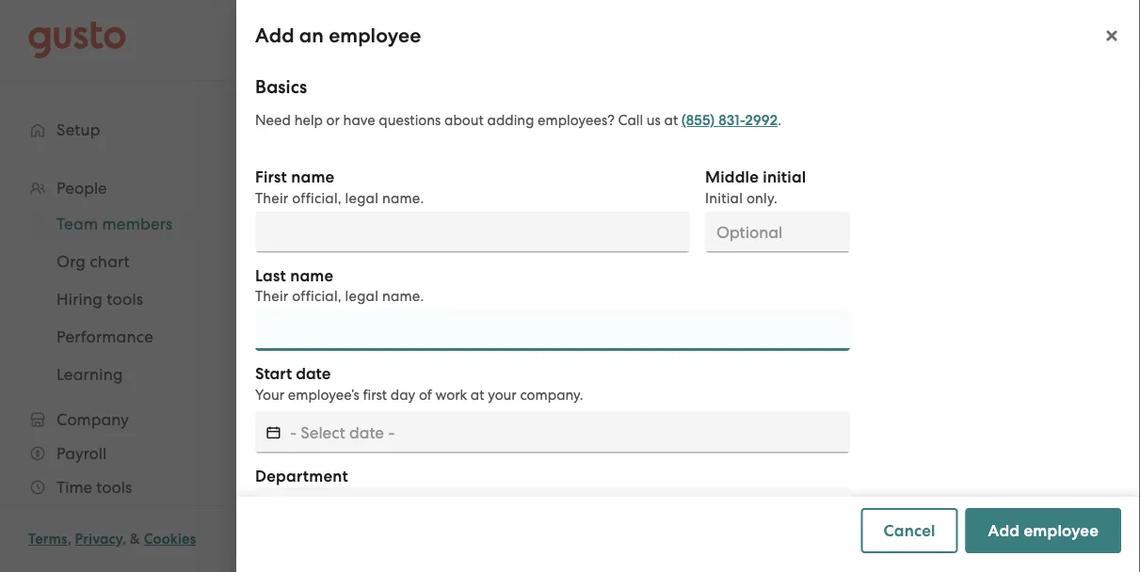 Task type: vqa. For each thing, say whether or not it's contained in the screenshot.
topmost benefits
no



Task type: describe. For each thing, give the bounding box(es) containing it.
name for first name
[[291, 168, 335, 187]]

call
[[618, 112, 643, 129]]

first name their official, legal name.
[[255, 168, 424, 206]]

company.
[[520, 387, 584, 403]]

department inside department button
[[506, 383, 597, 402]]

name. for first name
[[382, 190, 424, 206]]

Start date field
[[290, 412, 850, 453]]

employee inside button
[[1024, 521, 1099, 541]]

last name their official, legal name.
[[255, 266, 424, 305]]

terms , privacy , & cookies
[[28, 531, 196, 548]]

start
[[255, 364, 292, 384]]

calendar outline image
[[267, 423, 281, 442]]

dismissed button
[[699, 194, 795, 239]]

only.
[[747, 190, 778, 206]]

about
[[445, 112, 484, 129]]

terms link
[[28, 531, 67, 548]]

team
[[293, 137, 375, 175]]

of
[[419, 387, 432, 403]]

add employee button
[[966, 509, 1122, 554]]

(855)
[[682, 112, 715, 129]]

active
[[308, 208, 349, 225]]

1 , from the left
[[67, 531, 71, 548]]

their for first
[[255, 190, 289, 206]]

offboarding
[[599, 208, 684, 225]]

start date your employee's first day of work at your company.
[[255, 364, 584, 403]]

initial
[[763, 168, 807, 187]]

last
[[255, 266, 286, 285]]

their for last
[[255, 288, 289, 305]]

Last name field
[[255, 310, 850, 351]]

help
[[294, 112, 323, 129]]

(855) 831-2992 link
[[682, 112, 778, 129]]

Search people... field
[[293, 258, 745, 299]]

need help or have questions about adding employees? call us at (855) 831-2992 .
[[255, 112, 782, 129]]

department inside add a team member drawer dialog
[[255, 467, 348, 486]]

831-
[[719, 112, 745, 129]]

team members
[[293, 137, 521, 175]]

team members tab list
[[293, 190, 1103, 243]]

adding
[[487, 112, 534, 129]]

us
[[647, 112, 661, 129]]

members
[[382, 137, 521, 175]]

candidates button
[[477, 194, 584, 239]]

your
[[488, 387, 517, 403]]

basics
[[255, 76, 307, 97]]

candidates
[[492, 208, 569, 225]]

privacy link
[[75, 531, 123, 548]]

questions
[[379, 112, 441, 129]]

2992
[[745, 112, 778, 129]]

cookies
[[144, 531, 196, 548]]

First name field
[[255, 211, 690, 253]]

onboarding button
[[365, 194, 477, 239]]

&
[[130, 531, 140, 548]]

.
[[778, 112, 782, 129]]



Task type: locate. For each thing, give the bounding box(es) containing it.
add for add employee
[[988, 521, 1020, 541]]

middle initial initial only.
[[705, 168, 807, 206]]

work
[[436, 387, 467, 403]]

1 vertical spatial employee
[[1024, 521, 1099, 541]]

offboarding button
[[584, 194, 699, 239]]

day
[[391, 387, 416, 403]]

at inside the need help or have questions about adding employees? call us at (855) 831-2992 .
[[664, 112, 678, 129]]

name. down onboarding "button"
[[382, 288, 424, 305]]

name. inside first name their official, legal name.
[[382, 190, 424, 206]]

2 official, from the top
[[292, 288, 342, 305]]

1 vertical spatial add
[[988, 521, 1020, 541]]

employee
[[329, 24, 421, 48], [1024, 521, 1099, 541]]

official, for first name
[[292, 190, 342, 206]]

name. inside last name their official, legal name.
[[382, 288, 424, 305]]

0 vertical spatial add
[[255, 24, 294, 48]]

their inside last name their official, legal name.
[[255, 288, 289, 305]]

official, inside last name their official, legal name.
[[292, 288, 342, 305]]

department button
[[495, 373, 703, 412]]

cookies button
[[144, 528, 196, 551]]

2 , from the left
[[123, 531, 127, 548]]

at left 'your'
[[471, 387, 485, 403]]

official,
[[292, 190, 342, 206], [292, 288, 342, 305]]

0 vertical spatial department
[[506, 383, 597, 402]]

name right 'last'
[[290, 266, 334, 285]]

cancel button
[[861, 509, 958, 554]]

2 legal from the top
[[345, 288, 379, 305]]

0 horizontal spatial department
[[255, 467, 348, 486]]

2 name. from the top
[[382, 288, 424, 305]]

their inside first name their official, legal name.
[[255, 190, 289, 206]]

or
[[326, 112, 340, 129]]

privacy
[[75, 531, 123, 548]]

1 vertical spatial legal
[[345, 288, 379, 305]]

official, up date
[[292, 288, 342, 305]]

0 vertical spatial legal
[[345, 190, 379, 206]]

legal
[[345, 190, 379, 206], [345, 288, 379, 305]]

0 vertical spatial employee
[[329, 24, 421, 48]]

0 horizontal spatial at
[[471, 387, 485, 403]]

1 official, from the top
[[292, 190, 342, 206]]

Select all rows on this page checkbox
[[302, 372, 344, 413]]

cancel
[[884, 521, 936, 541]]

0 horizontal spatial ,
[[67, 531, 71, 548]]

add a team member drawer dialog
[[236, 0, 1140, 573]]

legal for first name
[[345, 190, 379, 206]]

at
[[664, 112, 678, 129], [471, 387, 485, 403]]

name for last name
[[290, 266, 334, 285]]

employees?
[[538, 112, 615, 129]]

official, for last name
[[292, 288, 342, 305]]

employee's
[[288, 387, 359, 403]]

at inside start date your employee's first day of work at your company.
[[471, 387, 485, 403]]

an
[[299, 24, 324, 48]]

Middle initial field
[[705, 211, 850, 253]]

legal for last name
[[345, 288, 379, 305]]

1 vertical spatial name.
[[382, 288, 424, 305]]

,
[[67, 531, 71, 548], [123, 531, 127, 548]]

name
[[291, 168, 335, 187], [290, 266, 334, 285]]

add employee
[[988, 521, 1099, 541]]

need
[[255, 112, 291, 129]]

1 vertical spatial at
[[471, 387, 485, 403]]

their
[[255, 190, 289, 206], [255, 288, 289, 305]]

0 vertical spatial name.
[[382, 190, 424, 206]]

legal down active
[[345, 288, 379, 305]]

1 horizontal spatial ,
[[123, 531, 127, 548]]

add inside add employee button
[[988, 521, 1020, 541]]

1 name. from the top
[[382, 190, 424, 206]]

your
[[255, 387, 285, 403]]

first
[[255, 168, 287, 187]]

1 vertical spatial name
[[290, 266, 334, 285]]

0 vertical spatial official,
[[292, 190, 342, 206]]

1 vertical spatial their
[[255, 288, 289, 305]]

active button
[[293, 194, 365, 239]]

1 their from the top
[[255, 190, 289, 206]]

department
[[506, 383, 597, 402], [255, 467, 348, 486]]

0 horizontal spatial employee
[[329, 24, 421, 48]]

name button
[[354, 373, 493, 412]]

add an employee
[[255, 24, 421, 48]]

terms
[[28, 531, 67, 548]]

at right us
[[664, 112, 678, 129]]

have
[[343, 112, 375, 129]]

name inside last name their official, legal name.
[[290, 266, 334, 285]]

1 horizontal spatial at
[[664, 112, 678, 129]]

, left &
[[123, 531, 127, 548]]

add
[[255, 24, 294, 48], [988, 521, 1020, 541]]

legal inside first name their official, legal name.
[[345, 190, 379, 206]]

initial
[[705, 190, 743, 206]]

legal inside last name their official, legal name.
[[345, 288, 379, 305]]

, left privacy link
[[67, 531, 71, 548]]

add for add an employee
[[255, 24, 294, 48]]

2 their from the top
[[255, 288, 289, 305]]

date
[[296, 364, 331, 384]]

0 vertical spatial at
[[664, 112, 678, 129]]

name
[[365, 383, 411, 402]]

department down calendar outline icon
[[255, 467, 348, 486]]

official, inside first name their official, legal name.
[[292, 190, 342, 206]]

name inside first name their official, legal name.
[[291, 168, 335, 187]]

0 vertical spatial name
[[291, 168, 335, 187]]

1 vertical spatial department
[[255, 467, 348, 486]]

1 horizontal spatial department
[[506, 383, 597, 402]]

department up start date field
[[506, 383, 597, 402]]

1 legal from the top
[[345, 190, 379, 206]]

name right the first
[[291, 168, 335, 187]]

1 horizontal spatial employee
[[1024, 521, 1099, 541]]

name. for last name
[[382, 288, 424, 305]]

account menu element
[[824, 0, 1112, 80]]

0 horizontal spatial add
[[255, 24, 294, 48]]

1 vertical spatial official,
[[292, 288, 342, 305]]

their down 'last'
[[255, 288, 289, 305]]

name. up onboarding
[[382, 190, 424, 206]]

legal up active
[[345, 190, 379, 206]]

middle
[[705, 168, 759, 187]]

0 vertical spatial their
[[255, 190, 289, 206]]

name.
[[382, 190, 424, 206], [382, 288, 424, 305]]

onboarding
[[380, 208, 462, 225]]

home image
[[28, 21, 126, 59]]

first
[[363, 387, 387, 403]]

1 horizontal spatial add
[[988, 521, 1020, 541]]

official, up active
[[292, 190, 342, 206]]

their down the first
[[255, 190, 289, 206]]

dismissed
[[714, 208, 780, 225]]



